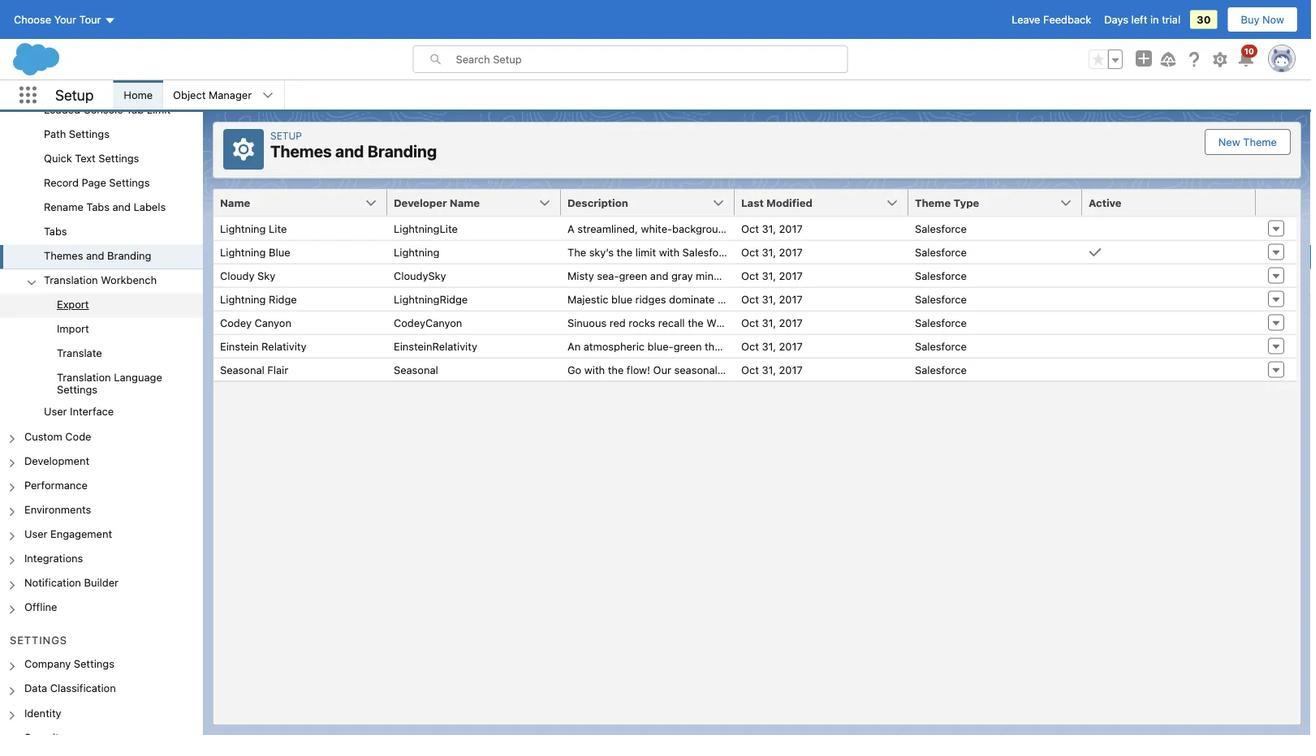 Task type: describe. For each thing, give the bounding box(es) containing it.
cell for an atmospheric blue-green theme celebrates salesforce's brilliant ai agent, einstein.
[[1082, 334, 1256, 358]]

theme type cell
[[909, 190, 1092, 217]]

31, for hued
[[762, 293, 776, 305]]

Search Setup text field
[[456, 46, 847, 72]]

lightning for lightning
[[394, 246, 440, 258]]

30
[[1197, 13, 1211, 26]]

quick text settings link
[[44, 152, 139, 167]]

path settings link
[[44, 127, 110, 142]]

export
[[57, 298, 89, 311]]

brilliant
[[856, 340, 892, 352]]

1 vertical spatial blue
[[611, 293, 633, 305]]

color
[[934, 222, 958, 235]]

cell for go with the flow! our seasonal theme brings new life to your salesforce org every release.
[[1082, 358, 1256, 381]]

einstein.
[[942, 340, 983, 352]]

to
[[829, 364, 839, 376]]

majestic blue ridges dominate this dreamy-hued theme.
[[568, 293, 842, 305]]

description button
[[561, 190, 735, 216]]

einsteinrelativity
[[394, 340, 477, 352]]

1 vertical spatial theme
[[721, 364, 752, 376]]

text
[[75, 152, 96, 164]]

1 codey from the left
[[220, 317, 252, 329]]

leave feedback link
[[1012, 13, 1091, 26]]

salesforce for an atmospheric blue-green theme celebrates salesforce's brilliant ai agent, einstein.
[[915, 340, 967, 352]]

translation for translation language settings
[[57, 372, 111, 384]]

release.
[[970, 364, 1009, 376]]

days
[[1104, 13, 1129, 26]]

for
[[769, 222, 783, 235]]

31, for salesforce's
[[762, 340, 776, 352]]

31, for in
[[762, 270, 776, 282]]

the left limit
[[617, 246, 633, 258]]

palette.
[[961, 222, 999, 235]]

lit
[[787, 270, 796, 282]]

company settings link
[[24, 658, 114, 673]]

31, for landscape
[[762, 317, 776, 329]]

0 vertical spatial theme
[[705, 340, 736, 352]]

sea-
[[597, 270, 619, 282]]

red
[[610, 317, 626, 329]]

developer name cell
[[387, 190, 571, 217]]

settings up labels
[[109, 176, 150, 188]]

oct 31, 2017 for hued
[[741, 293, 803, 305]]

31, for those
[[762, 222, 776, 235]]

last
[[741, 196, 764, 209]]

offline
[[24, 601, 57, 613]]

your
[[54, 13, 76, 26]]

user for user interface
[[44, 406, 67, 418]]

left
[[1132, 13, 1148, 26]]

name inside button
[[220, 196, 250, 209]]

home link
[[114, 80, 162, 110]]

salesforce for go with the flow! our seasonal theme brings new life to your salesforce org every release.
[[915, 364, 967, 376]]

active cell
[[1082, 190, 1266, 217]]

blue-
[[648, 340, 674, 352]]

user interface link
[[44, 406, 114, 420]]

quick text settings
[[44, 152, 139, 164]]

an
[[568, 340, 581, 352]]

sky's
[[589, 246, 614, 258]]

company
[[24, 658, 71, 670]]

object manager link
[[163, 80, 262, 110]]

oct for western
[[741, 317, 759, 329]]

codey canyon
[[220, 317, 291, 329]]

life
[[811, 364, 826, 376]]

description cell
[[561, 190, 745, 217]]

and inside setup themes and branding
[[335, 142, 364, 161]]

streamlined,
[[578, 222, 638, 235]]

prefer
[[840, 222, 869, 235]]

the left bear. in the right top of the page
[[978, 317, 994, 329]]

31, for theme
[[762, 364, 776, 376]]

1 horizontal spatial in
[[1151, 13, 1159, 26]]

environments link
[[24, 503, 91, 518]]

oct for seasonal
[[741, 364, 759, 376]]

1 vertical spatial with
[[584, 364, 605, 376]]

translation workbench link
[[44, 274, 157, 289]]

astro.
[[1008, 246, 1037, 258]]

0 vertical spatial with
[[659, 246, 680, 258]]

ridges
[[635, 293, 666, 305]]

translation language settings link
[[57, 372, 203, 396]]

oct 31, 2017 for landscape
[[741, 317, 803, 329]]

misty sea-green and gray mingle in this half-lit theme, featuring salesforce mascot cloudy the goat.
[[568, 270, 1058, 282]]

hued
[[780, 293, 805, 305]]

a streamlined, white-background design for those who prefer a restrained color palette.
[[568, 222, 999, 235]]

data classification link
[[24, 683, 116, 697]]

setup for setup
[[55, 86, 94, 104]]

every
[[940, 364, 967, 376]]

settings up company
[[10, 634, 67, 646]]

0 horizontal spatial tabs
[[44, 225, 67, 237]]

new theme button
[[1205, 129, 1291, 155]]

cloudy sky
[[220, 270, 275, 282]]

the sky's the limit with salesforce's signature blue template, featuring salesforce mascot astro.
[[568, 246, 1037, 258]]

user engagement link
[[24, 528, 112, 543]]

the
[[568, 246, 586, 258]]

celebrates
[[739, 340, 790, 352]]

seasonal flair
[[220, 364, 288, 376]]

workbench
[[101, 274, 157, 286]]

translation workbench
[[44, 274, 157, 286]]

identity
[[24, 707, 61, 719]]

ai
[[895, 340, 905, 352]]

group containing export
[[0, 293, 203, 401]]

2017 for hued
[[779, 293, 803, 305]]

2017 for landscape
[[779, 317, 803, 329]]

settings up classification
[[74, 658, 114, 670]]

salesforce for a streamlined, white-background design for those who prefer a restrained color palette.
[[915, 222, 967, 235]]

now
[[1263, 13, 1285, 26]]

classification
[[50, 683, 116, 695]]

theme inside cell
[[915, 196, 951, 209]]

oct 31, 2017 for those
[[741, 222, 803, 235]]

text default image
[[1089, 246, 1102, 259]]

settings inside translation language settings
[[57, 384, 97, 396]]

limit
[[636, 246, 656, 258]]

goat.
[[1033, 270, 1058, 282]]

language
[[114, 372, 162, 384]]

user interface
[[44, 406, 114, 418]]

seasonal
[[674, 364, 718, 376]]

canyon
[[255, 317, 291, 329]]

name cell
[[214, 190, 397, 217]]

sinuous red rocks recall the western landscape and our industrious mascot, codey the bear.
[[568, 317, 1021, 329]]

new theme
[[1219, 136, 1277, 148]]

those
[[786, 222, 814, 235]]

western
[[707, 317, 748, 329]]

oct 31, 2017 for theme
[[741, 364, 803, 376]]

1 horizontal spatial salesforce's
[[793, 340, 853, 352]]

engagement
[[50, 528, 112, 540]]

object
[[173, 89, 206, 101]]

mascot,
[[901, 317, 941, 329]]

record page settings
[[44, 176, 150, 188]]

1 horizontal spatial theme
[[1243, 136, 1277, 148]]

salesforce for misty sea-green and gray mingle in this half-lit theme, featuring salesforce mascot cloudy the goat.
[[915, 270, 967, 282]]

developer name button
[[387, 190, 561, 216]]

branding inside themes and branding "link"
[[107, 250, 151, 262]]

2017 for signature
[[779, 246, 803, 258]]

31, for signature
[[762, 246, 776, 258]]

translation workbench tree item
[[0, 269, 203, 401]]

lightning for lightning lite
[[220, 222, 266, 235]]

actions cell
[[1256, 190, 1297, 217]]

cell for a streamlined, white-background design for those who prefer a restrained color palette.
[[1082, 217, 1256, 240]]

atmospheric
[[584, 340, 645, 352]]

interface
[[70, 406, 114, 418]]

import tree item
[[0, 318, 203, 342]]



Task type: vqa. For each thing, say whether or not it's contained in the screenshot.
sales inside group
no



Task type: locate. For each thing, give the bounding box(es) containing it.
0 horizontal spatial codey
[[220, 317, 252, 329]]

4 oct from the top
[[741, 293, 759, 305]]

tour
[[79, 13, 101, 26]]

mingle
[[696, 270, 729, 282]]

choose your tour
[[14, 13, 101, 26]]

cell for sinuous red rocks recall the western landscape and our industrious mascot, codey the bear.
[[1082, 311, 1256, 334]]

2017 up go with the flow! our seasonal theme brings new life to your salesforce org every release.
[[779, 340, 803, 352]]

0 horizontal spatial themes
[[44, 250, 83, 262]]

trial
[[1162, 13, 1181, 26]]

rocks
[[629, 317, 655, 329]]

31, left the hued
[[762, 293, 776, 305]]

green down limit
[[619, 270, 647, 282]]

cloudy down astro.
[[976, 270, 1011, 282]]

settings up quick text settings
[[69, 127, 110, 140]]

1 31, from the top
[[762, 222, 776, 235]]

brings
[[754, 364, 785, 376]]

limit
[[147, 103, 171, 115]]

einstein relativity
[[220, 340, 307, 352]]

buy now
[[1241, 13, 1285, 26]]

lightninglite
[[394, 222, 458, 235]]

1 horizontal spatial this
[[743, 270, 761, 282]]

2017 down modified
[[779, 222, 803, 235]]

1 horizontal spatial cloudy
[[976, 270, 1011, 282]]

1 2017 from the top
[[779, 222, 803, 235]]

0 horizontal spatial setup
[[55, 86, 94, 104]]

gray
[[671, 270, 693, 282]]

1 vertical spatial mascot
[[937, 270, 973, 282]]

5 31, from the top
[[762, 317, 776, 329]]

salesforce's up mingle
[[683, 246, 742, 258]]

setup
[[55, 86, 94, 104], [270, 130, 302, 141]]

oct 31, 2017 down the signature
[[741, 270, 803, 282]]

salesforce for the sky's the limit with salesforce's signature blue template, featuring salesforce mascot astro.
[[915, 246, 967, 258]]

0 vertical spatial featuring
[[867, 246, 911, 258]]

1 horizontal spatial branding
[[368, 142, 437, 161]]

1 oct from the top
[[741, 222, 759, 235]]

settings inside "link"
[[99, 152, 139, 164]]

0 vertical spatial in
[[1151, 13, 1159, 26]]

0 vertical spatial tabs
[[86, 201, 110, 213]]

name right developer
[[450, 196, 480, 209]]

tabs down record page settings link
[[86, 201, 110, 213]]

user up custom code
[[44, 406, 67, 418]]

user for user engagement
[[24, 528, 47, 540]]

oct 31, 2017 for salesforce's
[[741, 340, 803, 352]]

themes down setup link
[[270, 142, 332, 161]]

lightning down cloudy sky
[[220, 293, 266, 305]]

setup up path settings
[[55, 86, 94, 104]]

featuring down a
[[867, 246, 911, 258]]

recall
[[658, 317, 685, 329]]

settings up record page settings
[[99, 152, 139, 164]]

export tree item
[[0, 293, 203, 318]]

and left labels
[[112, 201, 131, 213]]

this left half-
[[743, 270, 761, 282]]

bear.
[[997, 317, 1021, 329]]

1 horizontal spatial setup
[[270, 130, 302, 141]]

lightning for lightning blue
[[220, 246, 266, 258]]

tabs down the rename
[[44, 225, 67, 237]]

branding
[[368, 142, 437, 161], [107, 250, 151, 262]]

and left "gray"
[[650, 270, 669, 282]]

mascot down color
[[937, 270, 973, 282]]

3 oct from the top
[[741, 270, 759, 282]]

path settings
[[44, 127, 110, 140]]

theme,
[[799, 270, 833, 282]]

2 seasonal from the left
[[394, 364, 438, 376]]

2 oct from the top
[[741, 246, 759, 258]]

seasonal for seasonal flair
[[220, 364, 265, 376]]

2017 up the hued
[[779, 270, 803, 282]]

oct left for
[[741, 222, 759, 235]]

0 vertical spatial salesforce's
[[683, 246, 742, 258]]

home
[[124, 89, 153, 101]]

the left "goat."
[[1014, 270, 1030, 282]]

salesforce for sinuous red rocks recall the western landscape and our industrious mascot, codey the bear.
[[915, 317, 967, 329]]

1 vertical spatial in
[[732, 270, 740, 282]]

blue
[[794, 246, 815, 258], [611, 293, 633, 305]]

oct 31, 2017 for in
[[741, 270, 803, 282]]

loaded console tab limit link
[[44, 103, 171, 118]]

themes and branding tree item
[[0, 245, 203, 269]]

1 vertical spatial theme
[[915, 196, 951, 209]]

1 cloudy from the left
[[220, 270, 255, 282]]

name up the lightning lite
[[220, 196, 250, 209]]

a
[[872, 222, 878, 235]]

seasonal for seasonal
[[394, 364, 438, 376]]

development
[[24, 455, 89, 467]]

loaded
[[44, 103, 80, 115]]

translation up export
[[44, 274, 98, 286]]

31, up brings
[[762, 340, 776, 352]]

buy
[[1241, 13, 1260, 26]]

0 vertical spatial branding
[[368, 142, 437, 161]]

oct 31, 2017 up an atmospheric blue-green theme celebrates salesforce's brilliant ai agent, einstein.
[[741, 317, 803, 329]]

and left our
[[804, 317, 822, 329]]

6 cell from the top
[[1082, 358, 1256, 381]]

1 vertical spatial setup
[[270, 130, 302, 141]]

oct 31, 2017 up brings
[[741, 340, 803, 352]]

2 cloudy from the left
[[976, 270, 1011, 282]]

10 button
[[1237, 45, 1258, 69]]

sinuous
[[568, 317, 607, 329]]

the left flow!
[[608, 364, 624, 376]]

theme right new
[[1243, 136, 1277, 148]]

0 vertical spatial setup
[[55, 86, 94, 104]]

development link
[[24, 455, 89, 469]]

oct 31, 2017 down half-
[[741, 293, 803, 305]]

themes down the tabs link
[[44, 250, 83, 262]]

0 vertical spatial theme
[[1243, 136, 1277, 148]]

in right the left
[[1151, 13, 1159, 26]]

theme.
[[808, 293, 842, 305]]

oct for celebrates
[[741, 340, 759, 352]]

lightning for lightning ridge
[[220, 293, 266, 305]]

and up name cell
[[335, 142, 364, 161]]

translation for translation workbench
[[44, 274, 98, 286]]

org
[[921, 364, 937, 376]]

1 horizontal spatial with
[[659, 246, 680, 258]]

0 horizontal spatial blue
[[611, 293, 633, 305]]

industrious
[[844, 317, 899, 329]]

6 oct from the top
[[741, 340, 759, 352]]

custom
[[24, 430, 62, 442]]

with right "go"
[[584, 364, 605, 376]]

import link
[[57, 323, 89, 337]]

seasonal down einsteinrelativity
[[394, 364, 438, 376]]

2 cell from the top
[[1082, 263, 1256, 287]]

mascot
[[969, 246, 1005, 258], [937, 270, 973, 282]]

0 horizontal spatial theme
[[915, 196, 951, 209]]

0 horizontal spatial salesforce's
[[683, 246, 742, 258]]

group containing loaded console tab limit
[[0, 0, 203, 425]]

name
[[220, 196, 250, 209], [450, 196, 480, 209]]

31, up half-
[[762, 246, 776, 258]]

in right mingle
[[732, 270, 740, 282]]

green up seasonal
[[674, 340, 702, 352]]

branding inside setup themes and branding
[[368, 142, 437, 161]]

the down dominate
[[688, 317, 704, 329]]

notification builder link
[[24, 577, 119, 591]]

cloudy left sky
[[220, 270, 255, 282]]

2017 left the life
[[779, 364, 803, 376]]

7 oct 31, 2017 from the top
[[741, 364, 803, 376]]

developer
[[394, 196, 447, 209]]

seasonal down einstein
[[220, 364, 265, 376]]

0 horizontal spatial this
[[718, 293, 736, 305]]

2017 for those
[[779, 222, 803, 235]]

5 oct 31, 2017 from the top
[[741, 317, 803, 329]]

go
[[568, 364, 582, 376]]

data classification
[[24, 683, 116, 695]]

codey up einstein
[[220, 317, 252, 329]]

2 codey from the left
[[944, 317, 975, 329]]

0 horizontal spatial name
[[220, 196, 250, 209]]

translation down translate link
[[57, 372, 111, 384]]

5 cell from the top
[[1082, 334, 1256, 358]]

0 vertical spatial user
[[44, 406, 67, 418]]

salesforce's up the life
[[793, 340, 853, 352]]

2017 up lit
[[779, 246, 803, 258]]

lightning up cloudysky
[[394, 246, 440, 258]]

oct up brings
[[741, 340, 759, 352]]

2 name from the left
[[450, 196, 480, 209]]

1 horizontal spatial name
[[450, 196, 480, 209]]

oct 31, 2017 down an atmospheric blue-green theme celebrates salesforce's brilliant ai agent, einstein.
[[741, 364, 803, 376]]

settings up "user interface"
[[57, 384, 97, 396]]

oct up western at the top of page
[[741, 293, 759, 305]]

1 vertical spatial branding
[[107, 250, 151, 262]]

oct for dreamy-
[[741, 293, 759, 305]]

codey up einstein.
[[944, 317, 975, 329]]

3 31, from the top
[[762, 270, 776, 282]]

offline link
[[24, 601, 57, 616]]

buy now button
[[1227, 6, 1298, 32]]

1 horizontal spatial themes
[[270, 142, 332, 161]]

data
[[24, 683, 47, 695]]

lightning up cloudy sky
[[220, 246, 266, 258]]

1 horizontal spatial blue
[[794, 246, 815, 258]]

oct 31, 2017 up half-
[[741, 246, 803, 258]]

salesforce for majestic blue ridges dominate this dreamy-hued theme.
[[915, 293, 967, 305]]

branding up workbench
[[107, 250, 151, 262]]

performance
[[24, 479, 88, 491]]

active button
[[1082, 190, 1256, 216]]

1 oct 31, 2017 from the top
[[741, 222, 803, 235]]

last modified cell
[[735, 190, 918, 217]]

1 name from the left
[[220, 196, 250, 209]]

4 cell from the top
[[1082, 311, 1256, 334]]

oct down 'design'
[[741, 246, 759, 258]]

0 horizontal spatial seasonal
[[220, 364, 265, 376]]

0 vertical spatial mascot
[[969, 246, 1005, 258]]

themes and branding link
[[44, 250, 151, 264]]

0 horizontal spatial green
[[619, 270, 647, 282]]

oct for salesforce's
[[741, 246, 759, 258]]

0 vertical spatial green
[[619, 270, 647, 282]]

codeycanyon
[[394, 317, 462, 329]]

setup inside setup themes and branding
[[270, 130, 302, 141]]

2017 for salesforce's
[[779, 340, 803, 352]]

1 vertical spatial translation
[[57, 372, 111, 384]]

5 oct from the top
[[741, 317, 759, 329]]

go with the flow! our seasonal theme brings new life to your salesforce org every release.
[[568, 364, 1009, 376]]

oct 31, 2017 up the signature
[[741, 222, 803, 235]]

2017 down the hued
[[779, 317, 803, 329]]

0 vertical spatial this
[[743, 270, 761, 282]]

cell
[[1082, 217, 1256, 240], [1082, 263, 1256, 287], [1082, 287, 1256, 311], [1082, 311, 1256, 334], [1082, 334, 1256, 358], [1082, 358, 1256, 381]]

2 31, from the top
[[762, 246, 776, 258]]

grid containing name
[[214, 190, 1297, 382]]

custom code link
[[24, 430, 91, 445]]

dominate
[[669, 293, 715, 305]]

console
[[83, 103, 123, 115]]

group
[[0, 0, 203, 425], [1089, 50, 1123, 69], [0, 293, 203, 401]]

tabs
[[86, 201, 110, 213], [44, 225, 67, 237]]

branding up developer
[[368, 142, 437, 161]]

translation inside translation language settings
[[57, 372, 111, 384]]

tab
[[126, 103, 144, 115]]

oct 31, 2017
[[741, 222, 803, 235], [741, 246, 803, 258], [741, 270, 803, 282], [741, 293, 803, 305], [741, 317, 803, 329], [741, 340, 803, 352], [741, 364, 803, 376]]

1 horizontal spatial tabs
[[86, 201, 110, 213]]

landscape
[[750, 317, 801, 329]]

themes inside setup themes and branding
[[270, 142, 332, 161]]

31, down celebrates
[[762, 364, 776, 376]]

theme up color
[[915, 196, 951, 209]]

theme down western at the top of page
[[705, 340, 736, 352]]

themes inside "link"
[[44, 250, 83, 262]]

0 vertical spatial translation
[[44, 274, 98, 286]]

1 vertical spatial featuring
[[836, 270, 880, 282]]

1 vertical spatial salesforce's
[[793, 340, 853, 352]]

labels
[[134, 201, 166, 213]]

user
[[44, 406, 67, 418], [24, 528, 47, 540]]

0 horizontal spatial branding
[[107, 250, 151, 262]]

oct down dreamy-
[[741, 317, 759, 329]]

and up the translation workbench
[[86, 250, 104, 262]]

mascot down palette. on the right top of page
[[969, 246, 1005, 258]]

company settings
[[24, 658, 114, 670]]

1 vertical spatial green
[[674, 340, 702, 352]]

rename
[[44, 201, 83, 213]]

2017 for in
[[779, 270, 803, 282]]

setup for setup themes and branding
[[270, 130, 302, 141]]

1 vertical spatial this
[[718, 293, 736, 305]]

1 horizontal spatial seasonal
[[394, 364, 438, 376]]

path
[[44, 127, 66, 140]]

flow!
[[627, 364, 650, 376]]

6 oct 31, 2017 from the top
[[741, 340, 803, 352]]

rename tabs and labels
[[44, 201, 166, 213]]

oct down celebrates
[[741, 364, 759, 376]]

user up integrations
[[24, 528, 47, 540]]

oct 31, 2017 for signature
[[741, 246, 803, 258]]

1 vertical spatial user
[[24, 528, 47, 540]]

oct for for
[[741, 222, 759, 235]]

0 vertical spatial themes
[[270, 142, 332, 161]]

background
[[672, 222, 731, 235]]

with right limit
[[659, 246, 680, 258]]

3 oct 31, 2017 from the top
[[741, 270, 803, 282]]

0 horizontal spatial in
[[732, 270, 740, 282]]

featuring down template,
[[836, 270, 880, 282]]

our
[[825, 317, 841, 329]]

salesforce's
[[683, 246, 742, 258], [793, 340, 853, 352]]

1 horizontal spatial codey
[[944, 317, 975, 329]]

6 31, from the top
[[762, 340, 776, 352]]

4 31, from the top
[[762, 293, 776, 305]]

majestic
[[568, 293, 609, 305]]

setup up name button
[[270, 130, 302, 141]]

1 cell from the top
[[1082, 217, 1256, 240]]

2017 for theme
[[779, 364, 803, 376]]

who
[[816, 222, 837, 235]]

7 oct from the top
[[741, 364, 759, 376]]

4 2017 from the top
[[779, 293, 803, 305]]

2 2017 from the top
[[779, 246, 803, 258]]

and inside "link"
[[86, 250, 104, 262]]

actions image
[[1256, 190, 1297, 216]]

0 vertical spatial blue
[[794, 246, 815, 258]]

oct left half-
[[741, 270, 759, 282]]

3 2017 from the top
[[779, 270, 803, 282]]

2017 down lit
[[779, 293, 803, 305]]

lightning up lightning blue
[[220, 222, 266, 235]]

translation language settings
[[57, 372, 162, 396]]

record page settings link
[[44, 176, 150, 191]]

oct
[[741, 222, 759, 235], [741, 246, 759, 258], [741, 270, 759, 282], [741, 293, 759, 305], [741, 317, 759, 329], [741, 340, 759, 352], [741, 364, 759, 376]]

cell for misty sea-green and gray mingle in this half-lit theme, featuring salesforce mascot cloudy the goat.
[[1082, 263, 1256, 287]]

1 horizontal spatial green
[[674, 340, 702, 352]]

blue up red
[[611, 293, 633, 305]]

object manager
[[173, 89, 252, 101]]

lightning
[[220, 222, 266, 235], [220, 246, 266, 258], [394, 246, 440, 258], [220, 293, 266, 305]]

0 horizontal spatial cloudy
[[220, 270, 255, 282]]

1 vertical spatial themes
[[44, 250, 83, 262]]

31, left lit
[[762, 270, 776, 282]]

6 2017 from the top
[[779, 340, 803, 352]]

7 2017 from the top
[[779, 364, 803, 376]]

name inside "button"
[[450, 196, 480, 209]]

cell for majestic blue ridges dominate this dreamy-hued theme.
[[1082, 287, 1256, 311]]

3 cell from the top
[[1082, 287, 1256, 311]]

theme type
[[915, 196, 979, 209]]

developer name
[[394, 196, 480, 209]]

5 2017 from the top
[[779, 317, 803, 329]]

theme left brings
[[721, 364, 752, 376]]

4 oct 31, 2017 from the top
[[741, 293, 803, 305]]

leave feedback
[[1012, 13, 1091, 26]]

this up western at the top of page
[[718, 293, 736, 305]]

1 vertical spatial tabs
[[44, 225, 67, 237]]

31, up celebrates
[[762, 317, 776, 329]]

10
[[1245, 46, 1254, 56]]

loaded console tab limit
[[44, 103, 171, 115]]

grid
[[214, 190, 1297, 382]]

0 horizontal spatial with
[[584, 364, 605, 376]]

1 seasonal from the left
[[220, 364, 265, 376]]

blue down "those"
[[794, 246, 815, 258]]

dreamy-
[[739, 293, 780, 305]]

lightning ridge
[[220, 293, 297, 305]]

relativity
[[262, 340, 307, 352]]

white-
[[641, 222, 672, 235]]

settings inside 'link'
[[69, 127, 110, 140]]

leave
[[1012, 13, 1041, 26]]

oct for mingle
[[741, 270, 759, 282]]

tabs link
[[44, 225, 67, 240]]

31, up the signature
[[762, 222, 776, 235]]

7 31, from the top
[[762, 364, 776, 376]]

2 oct 31, 2017 from the top
[[741, 246, 803, 258]]

import
[[57, 323, 89, 335]]



